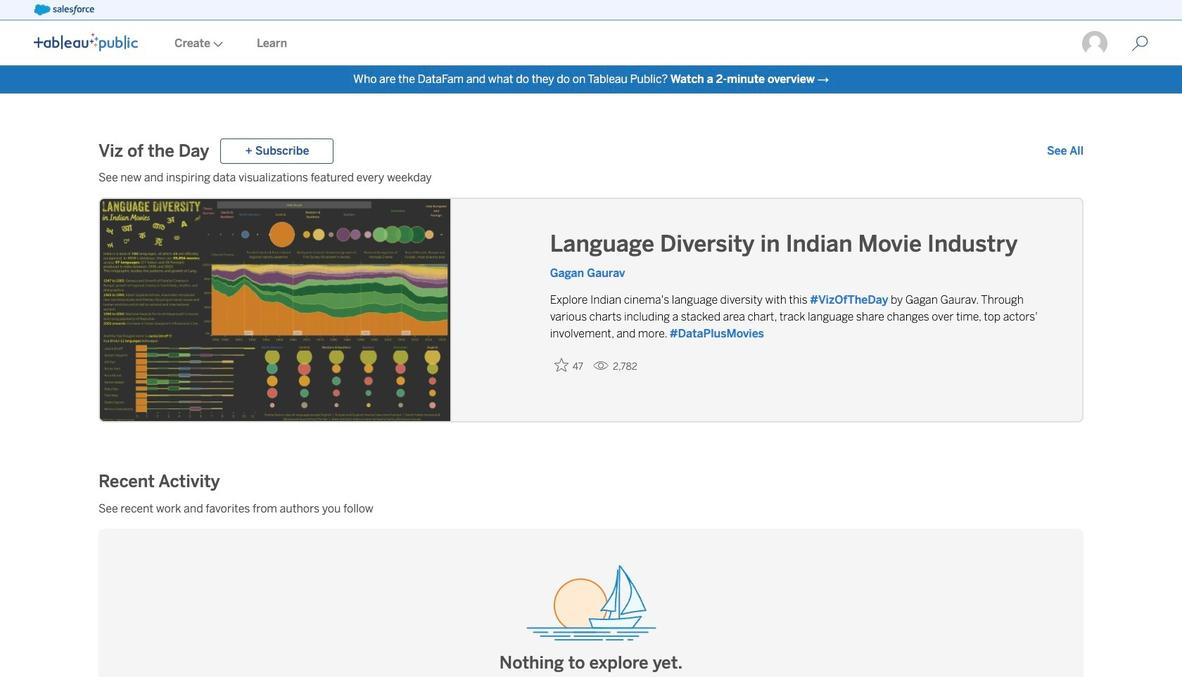 Task type: describe. For each thing, give the bounding box(es) containing it.
Add Favorite button
[[550, 354, 588, 377]]

logo image
[[34, 33, 138, 51]]

christina.overa image
[[1081, 30, 1109, 58]]

see all viz of the day element
[[1047, 143, 1084, 160]]

add favorite image
[[554, 358, 568, 372]]

tableau public viz of the day image
[[100, 199, 452, 424]]

salesforce logo image
[[34, 4, 94, 15]]

viz of the day heading
[[99, 140, 209, 163]]

see new and inspiring data visualizations featured every weekday element
[[99, 170, 1084, 186]]



Task type: locate. For each thing, give the bounding box(es) containing it.
go to search image
[[1115, 35, 1165, 52]]

see recent work and favorites from authors you follow element
[[99, 501, 1084, 518]]

create image
[[210, 42, 223, 47]]

recent activity heading
[[99, 470, 220, 493]]



Task type: vqa. For each thing, say whether or not it's contained in the screenshot.
recent activity heading
yes



